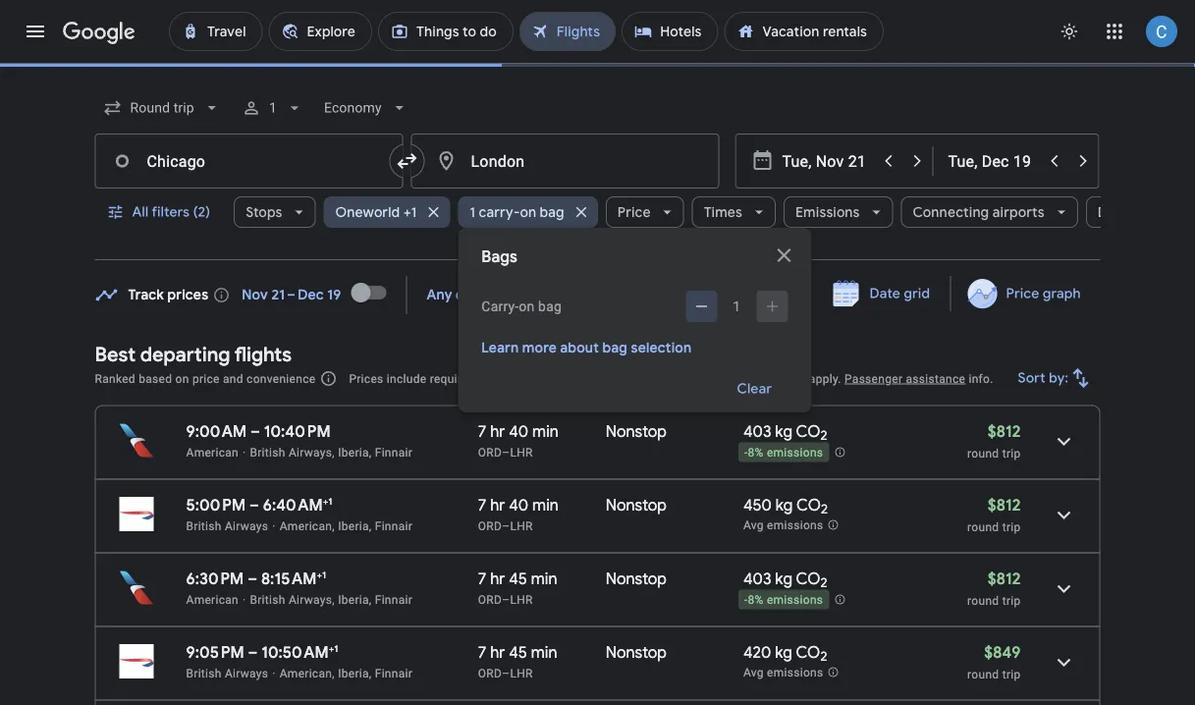 Task type: describe. For each thing, give the bounding box(es) containing it.
1 carry-on bag button
[[458, 189, 598, 236]]

hr for 6:30 pm – 8:15 am + 1
[[490, 569, 505, 589]]

departing
[[140, 342, 230, 367]]

all filters (2)
[[132, 203, 210, 221]]

price for price graph
[[1006, 285, 1040, 303]]

american for 6:30 pm – 8:15 am + 1
[[186, 593, 239, 607]]

round for 5:00 pm – 6:40 am + 1
[[968, 520, 1000, 534]]

bag inside popup button
[[540, 203, 565, 221]]

kg for 9:05 pm – 10:50 am + 1
[[776, 643, 793, 663]]

airways, for 10:40 pm
[[289, 446, 335, 459]]

find the best price region
[[95, 269, 1101, 327]]

prices
[[168, 286, 209, 304]]

emissions down 420 kg co 2
[[767, 666, 824, 680]]

7 hr 40 min ord – lhr for 9:00 am – 10:40 pm
[[478, 422, 559, 459]]

ranked based on price and convenience
[[95, 372, 316, 386]]

learn more about bag selection link
[[482, 339, 692, 357]]

(2)
[[193, 203, 210, 221]]

403 kg co 2 for 7 hr 45 min
[[744, 569, 828, 592]]

stops
[[246, 203, 283, 221]]

total duration 7 hr 45 min. element for 420
[[478, 643, 606, 666]]

learn more about ranking image
[[320, 370, 337, 388]]

420 kg co 2
[[744, 643, 828, 665]]

airways for 5:00 pm
[[225, 519, 269, 533]]

8:15 am
[[261, 569, 317, 589]]

lhr for 9:00 am – 10:40 pm
[[510, 446, 533, 459]]

british down the 9:00 am – 10:40 pm
[[250, 446, 286, 459]]

nonstop for 5:00 pm – 6:40 am + 1
[[606, 495, 667, 515]]

prices
[[349, 372, 384, 386]]

best
[[95, 342, 136, 367]]

date
[[870, 285, 901, 303]]

taxes
[[479, 372, 508, 386]]

min for 9:00 am – 10:40 pm
[[533, 422, 559, 442]]

american, for 6:40 am
[[280, 519, 335, 533]]

$812 for 9:00 am – 10:40 pm
[[988, 422, 1021, 442]]

2 finnair from the top
[[375, 519, 413, 533]]

812 US dollars text field
[[988, 569, 1021, 589]]

420
[[744, 643, 772, 663]]

track
[[128, 286, 164, 304]]

9:00 am – 10:40 pm
[[186, 422, 331, 442]]

all
[[132, 203, 149, 221]]

6:40 am
[[263, 495, 323, 515]]

any dates
[[427, 286, 493, 304]]

learn
[[482, 339, 519, 357]]

ord for 6:30 pm – 8:15 am + 1
[[478, 593, 502, 607]]

nonstop flight. element for 5:00 pm – 6:40 am + 1
[[606, 495, 667, 518]]

9:05 pm – 10:50 am + 1
[[186, 643, 338, 663]]

graph
[[1043, 285, 1081, 303]]

emissions
[[796, 203, 860, 221]]

403 for 7 hr 40 min
[[744, 422, 772, 442]]

by:
[[1050, 369, 1070, 387]]

oneworld +1
[[336, 203, 417, 221]]

best departing flights
[[95, 342, 292, 367]]

convenience
[[247, 372, 316, 386]]

1 button
[[234, 85, 312, 132]]

7 hr 45 min ord – lhr for 10:50 am
[[478, 643, 558, 680]]

co for 9:00 am – 10:40 pm
[[796, 422, 821, 442]]

450
[[744, 495, 772, 515]]

co for 6:30 pm – 8:15 am + 1
[[796, 569, 821, 589]]

7 for 9:05 pm – 10:50 am + 1
[[478, 643, 487, 663]]

Return text field
[[949, 135, 1039, 188]]

oneworld +1 button
[[324, 189, 450, 236]]

assistance
[[906, 372, 966, 386]]

british airways, iberia, finnair for 9:00 am – 10:40 pm
[[250, 446, 413, 459]]

bag inside best departing flights main content
[[732, 372, 753, 386]]

$812 round trip for 5:00 pm – 6:40 am + 1
[[968, 495, 1021, 534]]

close dialog image
[[773, 244, 796, 267]]

3 iberia, from the top
[[338, 593, 372, 607]]

learn more about tracked prices image
[[213, 286, 230, 304]]

kg for 6:30 pm – 8:15 am + 1
[[776, 569, 793, 589]]

american, iberia, finnair for 10:50 am
[[280, 667, 413, 680]]

loading results progress bar
[[0, 63, 1196, 67]]

Departure time: 6:30 PM. text field
[[186, 569, 244, 589]]

trip for 5:00 pm – 6:40 am + 1
[[1003, 520, 1021, 534]]

price graph button
[[955, 276, 1097, 311]]

price graph
[[1006, 285, 1081, 303]]

about
[[561, 339, 599, 357]]

connecting airports
[[913, 203, 1045, 221]]

stops button
[[234, 189, 316, 236]]

9:00 am
[[186, 422, 247, 442]]

min for 9:05 pm – 10:50 am + 1
[[531, 643, 558, 663]]

apply.
[[809, 372, 842, 386]]

$849 round trip
[[968, 643, 1021, 681]]

connecting airports button
[[902, 189, 1079, 236]]

1 carry-on bag
[[470, 203, 565, 221]]

passenger
[[845, 372, 903, 386]]

swap origin and destination. image
[[396, 149, 419, 173]]

-8% emissions for 7 hr 40 min
[[745, 446, 824, 460]]

7 for 5:00 pm – 6:40 am + 1
[[478, 495, 487, 515]]

nonstop for 9:05 pm – 10:50 am + 1
[[606, 643, 667, 663]]

ord for 5:00 pm – 6:40 am + 1
[[478, 519, 502, 533]]

emissions down 450 kg co 2
[[767, 519, 824, 533]]

6:30 pm
[[186, 569, 244, 589]]

carry-
[[482, 298, 519, 314]]

flight details. leaves o'hare international airport at 9:00 am on tuesday, november 21 and arrives at heathrow airport at 10:40 pm on tuesday, november 21. image
[[1041, 418, 1088, 465]]

450 kg co 2
[[744, 495, 828, 518]]

5:00 pm
[[186, 495, 246, 515]]

charges
[[662, 372, 706, 386]]

10:50 am
[[262, 643, 329, 663]]

british down 6:30 pm – 8:15 am + 1
[[250, 593, 286, 607]]

price for price
[[618, 203, 651, 221]]

kg for 5:00 pm – 6:40 am + 1
[[776, 495, 793, 515]]

may
[[783, 372, 806, 386]]

2 for 5:00 pm – 6:40 am + 1
[[821, 501, 828, 518]]

oneworld
[[336, 203, 400, 221]]

for
[[549, 372, 564, 386]]

2 and from the left
[[709, 372, 729, 386]]

2 for 9:00 am – 10:40 pm
[[821, 428, 828, 444]]

ord for 9:05 pm – 10:50 am + 1
[[478, 667, 502, 680]]

connecting
[[913, 203, 990, 221]]

date grid button
[[819, 276, 947, 311]]

british down the 5:00 pm
[[186, 519, 222, 533]]

passenger assistance button
[[845, 372, 966, 386]]

flights
[[235, 342, 292, 367]]

7 hr 45 min ord – lhr for 8:15 am
[[478, 569, 558, 607]]

include
[[387, 372, 427, 386]]

all filters (2) button
[[95, 189, 226, 236]]

bags
[[482, 247, 518, 267]]

american, iberia, finnair for 6:40 am
[[280, 519, 413, 533]]

Arrival time: 10:40 PM. text field
[[264, 422, 331, 442]]

2 fees from the left
[[756, 372, 780, 386]]

Departure time: 5:00 PM. text field
[[186, 495, 246, 515]]

selection
[[631, 339, 692, 357]]

nonstop flight. element for 6:30 pm – 8:15 am + 1
[[606, 569, 667, 592]]

airways for 9:05 pm
[[225, 667, 269, 680]]

date grid
[[870, 285, 931, 303]]

Departure time: 9:00 AM. text field
[[186, 422, 247, 442]]

$849
[[985, 643, 1021, 663]]

4 iberia, from the top
[[338, 667, 372, 680]]

trip for 9:05 pm – 10:50 am + 1
[[1003, 668, 1021, 681]]

812 US dollars text field
[[988, 495, 1021, 515]]

21 – dec
[[272, 286, 324, 304]]

1 iberia, from the top
[[338, 446, 372, 459]]

ord for 9:00 am – 10:40 pm
[[478, 446, 502, 459]]

ranked
[[95, 372, 136, 386]]

duration button
[[1087, 189, 1188, 236]]

lhr for 9:05 pm – 10:50 am + 1
[[510, 667, 533, 680]]

nov
[[242, 286, 268, 304]]

clear button
[[714, 366, 796, 413]]

carry-on bag
[[482, 298, 562, 314]]

$812 for 6:30 pm – 8:15 am + 1
[[988, 569, 1021, 589]]

times button
[[692, 189, 776, 236]]

sort by:
[[1019, 369, 1070, 387]]

+1
[[404, 203, 417, 221]]

round for 9:00 am – 10:40 pm
[[968, 447, 1000, 460]]

total duration 7 hr 40 min. element for 403
[[478, 422, 606, 445]]

lhr for 5:00 pm – 6:40 am + 1
[[510, 519, 533, 533]]

403 for 7 hr 45 min
[[744, 569, 772, 589]]

40 for 9:00 am – 10:40 pm
[[509, 422, 529, 442]]



Task type: locate. For each thing, give the bounding box(es) containing it.
1 inside the 5:00 pm – 6:40 am + 1
[[328, 495, 332, 508]]

3 nonstop from the top
[[606, 569, 667, 589]]

2 british airways, iberia, finnair from the top
[[250, 593, 413, 607]]

1 vertical spatial total duration 7 hr 40 min. element
[[478, 495, 606, 518]]

1 airways from the top
[[225, 519, 269, 533]]

sort
[[1019, 369, 1046, 387]]

trip down 812 us dollars text box
[[1003, 447, 1021, 460]]

nonstop flight. element
[[606, 422, 667, 445], [606, 495, 667, 518], [606, 569, 667, 592], [606, 643, 667, 666]]

2 up 420 kg co 2
[[821, 575, 828, 592]]

airways down '9:05 pm – 10:50 am + 1'
[[225, 667, 269, 680]]

fees
[[522, 372, 545, 386], [756, 372, 780, 386]]

based
[[139, 372, 172, 386]]

4 2 from the top
[[821, 649, 828, 665]]

round down 812 us dollars text box
[[968, 447, 1000, 460]]

4 finnair from the top
[[375, 667, 413, 680]]

round down $812 text field
[[968, 520, 1000, 534]]

2 total duration 7 hr 45 min. element from the top
[[478, 643, 606, 666]]

19
[[328, 286, 341, 304]]

2 co from the top
[[797, 495, 821, 515]]

avg emissions for 420
[[744, 666, 824, 680]]

0 horizontal spatial fees
[[522, 372, 545, 386]]

$812 round trip for 6:30 pm – 8:15 am + 1
[[968, 569, 1021, 608]]

leaves o'hare international airport at 9:00 am on tuesday, november 21 and arrives at heathrow airport at 10:40 pm on tuesday, november 21. element
[[186, 422, 331, 442]]

emissions up 450 kg co 2
[[767, 446, 824, 460]]

1 vertical spatial airways,
[[289, 593, 335, 607]]

nonstop
[[606, 422, 667, 442], [606, 495, 667, 515], [606, 569, 667, 589], [606, 643, 667, 663]]

1 vertical spatial $812
[[988, 495, 1021, 515]]

2 trip from the top
[[1003, 520, 1021, 534]]

2 $812 round trip from the top
[[968, 495, 1021, 534]]

any
[[427, 286, 453, 304]]

required
[[430, 372, 475, 386]]

9:05 pm
[[186, 643, 244, 663]]

clear
[[738, 380, 773, 398]]

2 40 from the top
[[509, 495, 529, 515]]

avg emissions down 420 kg co 2
[[744, 666, 824, 680]]

1 vertical spatial price
[[1006, 285, 1040, 303]]

45 for 10:50 am
[[509, 643, 528, 663]]

3 nonstop flight. element from the top
[[606, 569, 667, 592]]

emissions up 420 kg co 2
[[767, 594, 824, 607]]

1 vertical spatial american,
[[280, 667, 335, 680]]

1 fees from the left
[[522, 372, 545, 386]]

0 vertical spatial $812 round trip
[[968, 422, 1021, 460]]

airways, for 8:15 am
[[289, 593, 335, 607]]

1 vertical spatial $812 round trip
[[968, 495, 1021, 534]]

american, iberia, finnair down arrival time: 6:40 am on  wednesday, november 22. text box
[[280, 519, 413, 533]]

bag right carry-
[[540, 203, 565, 221]]

airways
[[225, 519, 269, 533], [225, 667, 269, 680]]

1 total duration 7 hr 45 min. element from the top
[[478, 569, 606, 592]]

$812 round trip up $812 text field
[[968, 422, 1021, 460]]

american, iberia, finnair
[[280, 519, 413, 533], [280, 667, 413, 680]]

2 for 9:05 pm – 10:50 am + 1
[[821, 649, 828, 665]]

$812 round trip up 812 us dollars text field
[[968, 495, 1021, 534]]

1 british airways, iberia, finnair from the top
[[250, 446, 413, 459]]

co for 5:00 pm – 6:40 am + 1
[[797, 495, 821, 515]]

3 $812 from the top
[[988, 569, 1021, 589]]

8% for 7 hr 45 min
[[748, 594, 764, 607]]

1 vertical spatial avg emissions
[[744, 666, 824, 680]]

american for 9:00 am – 10:40 pm
[[186, 446, 239, 459]]

$812 left flight details. leaves o'hare international airport at 6:30 pm on tuesday, november 21 and arrives at heathrow airport at 8:15 am on wednesday, november 22. icon
[[988, 569, 1021, 589]]

0 vertical spatial airways,
[[289, 446, 335, 459]]

1 7 hr 45 min ord – lhr from the top
[[478, 569, 558, 607]]

avg for 450
[[744, 519, 764, 533]]

3 7 from the top
[[478, 569, 487, 589]]

1 vertical spatial british airways, iberia, finnair
[[250, 593, 413, 607]]

min for 6:30 pm – 8:15 am + 1
[[531, 569, 558, 589]]

1 403 from the top
[[744, 422, 772, 442]]

4 nonstop flight. element from the top
[[606, 643, 667, 666]]

2 lhr from the top
[[510, 519, 533, 533]]

min for 5:00 pm – 6:40 am + 1
[[533, 495, 559, 515]]

None field
[[95, 90, 230, 126], [316, 90, 417, 126], [95, 90, 230, 126], [316, 90, 417, 126]]

and right charges
[[709, 372, 729, 386]]

1 7 hr 40 min ord – lhr from the top
[[478, 422, 559, 459]]

4 nonstop from the top
[[606, 643, 667, 663]]

fees left may
[[756, 372, 780, 386]]

leaves o'hare international airport at 9:05 pm on tuesday, november 21 and arrives at heathrow airport at 10:50 am on wednesday, november 22. element
[[186, 643, 338, 663]]

nonstop flight. element for 9:05 pm – 10:50 am + 1
[[606, 643, 667, 666]]

trip down $812 text field
[[1003, 520, 1021, 534]]

carry-
[[479, 203, 520, 221]]

$812 for 5:00 pm – 6:40 am + 1
[[988, 495, 1021, 515]]

2 7 hr 45 min ord – lhr from the top
[[478, 643, 558, 680]]

+ for 6:40 am
[[323, 495, 328, 508]]

1 403 kg co 2 from the top
[[744, 422, 828, 444]]

3 ord from the top
[[478, 593, 502, 607]]

403 kg co 2 for 7 hr 40 min
[[744, 422, 828, 444]]

None text field
[[411, 134, 720, 189]]

british airways down the 5:00 pm
[[186, 519, 269, 533]]

1 -8% emissions from the top
[[745, 446, 824, 460]]

american, iberia, finnair down arrival time: 10:50 am on  wednesday, november 22. text box
[[280, 667, 413, 680]]

1
[[269, 100, 277, 116], [470, 203, 476, 221], [733, 298, 741, 314], [568, 372, 575, 386], [328, 495, 332, 508], [322, 569, 326, 581], [334, 643, 338, 655]]

change appearance image
[[1046, 8, 1094, 55]]

price button
[[606, 189, 685, 236]]

0 horizontal spatial price
[[618, 203, 651, 221]]

co for 9:05 pm – 10:50 am + 1
[[796, 643, 821, 663]]

adult.
[[578, 372, 609, 386]]

sort by: button
[[1011, 355, 1101, 402]]

+ for 10:50 am
[[329, 643, 334, 655]]

Departure text field
[[783, 135, 873, 188]]

2 7 from the top
[[478, 495, 487, 515]]

4 co from the top
[[796, 643, 821, 663]]

0 vertical spatial avg emissions
[[744, 519, 824, 533]]

kg for 9:00 am – 10:40 pm
[[776, 422, 793, 442]]

fees left for
[[522, 372, 545, 386]]

1 inside '9:05 pm – 10:50 am + 1'
[[334, 643, 338, 655]]

1 nonstop flight. element from the top
[[606, 422, 667, 445]]

1 inside 6:30 pm – 8:15 am + 1
[[322, 569, 326, 581]]

1 vertical spatial on
[[519, 298, 535, 314]]

2 avg emissions from the top
[[744, 666, 824, 680]]

3 trip from the top
[[1003, 594, 1021, 608]]

2 45 from the top
[[509, 643, 528, 663]]

2 ord from the top
[[478, 519, 502, 533]]

0 vertical spatial -
[[745, 446, 748, 460]]

1 horizontal spatial and
[[709, 372, 729, 386]]

403 up 420
[[744, 569, 772, 589]]

0 vertical spatial on
[[520, 203, 537, 221]]

american, down arrival time: 10:50 am on  wednesday, november 22. text box
[[280, 667, 335, 680]]

2 for 6:30 pm – 8:15 am + 1
[[821, 575, 828, 592]]

403 kg co 2 up 420 kg co 2
[[744, 569, 828, 592]]

3 2 from the top
[[821, 575, 828, 592]]

2 nonstop from the top
[[606, 495, 667, 515]]

on left the price
[[175, 372, 189, 386]]

prices include required taxes + fees for 1 adult. optional charges and bag fees may apply. passenger assistance
[[349, 372, 966, 386]]

1 40 from the top
[[509, 422, 529, 442]]

45 for 8:15 am
[[509, 569, 528, 589]]

1 45 from the top
[[509, 569, 528, 589]]

airways,
[[289, 446, 335, 459], [289, 593, 335, 607]]

american, down arrival time: 6:40 am on  wednesday, november 22. text box
[[280, 519, 335, 533]]

hr for 9:00 am – 10:40 pm
[[490, 422, 505, 442]]

best departing flights main content
[[95, 269, 1101, 706]]

total duration 7 hr 45 min. element
[[478, 569, 606, 592], [478, 643, 606, 666]]

0 vertical spatial 40
[[509, 422, 529, 442]]

2 vertical spatial $812
[[988, 569, 1021, 589]]

0 vertical spatial american, iberia, finnair
[[280, 519, 413, 533]]

hr for 5:00 pm – 6:40 am + 1
[[490, 495, 505, 515]]

0 vertical spatial 403
[[744, 422, 772, 442]]

co right 420
[[796, 643, 821, 663]]

2 2 from the top
[[821, 501, 828, 518]]

2 american, iberia, finnair from the top
[[280, 667, 413, 680]]

kg inside 450 kg co 2
[[776, 495, 793, 515]]

403
[[744, 422, 772, 442], [744, 569, 772, 589]]

nonstop for 6:30 pm – 8:15 am + 1
[[606, 569, 667, 589]]

co
[[796, 422, 821, 442], [797, 495, 821, 515], [796, 569, 821, 589], [796, 643, 821, 663]]

403 kg co 2 down the clear
[[744, 422, 828, 444]]

airways down leaves o'hare international airport at 5:00 pm on tuesday, november 21 and arrives at heathrow airport at 6:40 am on wednesday, november 22. element
[[225, 519, 269, 533]]

duration
[[1098, 203, 1155, 221]]

bag up more
[[539, 298, 562, 314]]

1 avg from the top
[[744, 519, 764, 533]]

avg emissions down 450 kg co 2
[[744, 519, 824, 533]]

7
[[478, 422, 487, 442], [478, 495, 487, 515], [478, 569, 487, 589], [478, 643, 487, 663]]

1 airways, from the top
[[289, 446, 335, 459]]

-8% emissions up 420 kg co 2
[[745, 594, 824, 607]]

0 vertical spatial avg
[[744, 519, 764, 533]]

american,
[[280, 519, 335, 533], [280, 667, 335, 680]]

2 total duration 7 hr 40 min. element from the top
[[478, 495, 606, 518]]

emissions
[[767, 446, 824, 460], [767, 519, 824, 533], [767, 594, 824, 607], [767, 666, 824, 680]]

round inside $849 round trip
[[968, 668, 1000, 681]]

co down may
[[796, 422, 821, 442]]

3 hr from the top
[[490, 569, 505, 589]]

1 co from the top
[[796, 422, 821, 442]]

avg down 420
[[744, 666, 764, 680]]

round down $849 'text box'
[[968, 668, 1000, 681]]

bag fees button
[[732, 372, 780, 386]]

bag right about
[[603, 339, 628, 357]]

2 7 hr 40 min ord – lhr from the top
[[478, 495, 559, 533]]

3 finnair from the top
[[375, 593, 413, 607]]

None text field
[[95, 134, 403, 189]]

1 nonstop from the top
[[606, 422, 667, 442]]

4 kg from the top
[[776, 643, 793, 663]]

nonstop flight. element for 9:00 am – 10:40 pm
[[606, 422, 667, 445]]

2 vertical spatial on
[[175, 372, 189, 386]]

812 US dollars text field
[[988, 422, 1021, 442]]

kg right 420
[[776, 643, 793, 663]]

Arrival time: 8:15 AM on  Wednesday, November 22. text field
[[261, 569, 326, 589]]

airways, down the arrival time: 8:15 am on  wednesday, november 22. text box
[[289, 593, 335, 607]]

7 hr 40 min ord – lhr
[[478, 422, 559, 459], [478, 495, 559, 533]]

1 2 from the top
[[821, 428, 828, 444]]

2 iberia, from the top
[[338, 519, 372, 533]]

british down 9:05 pm "text field"
[[186, 667, 222, 680]]

+ inside the 5:00 pm – 6:40 am + 1
[[323, 495, 328, 508]]

learn more about bag selection
[[482, 339, 692, 357]]

2 airways from the top
[[225, 667, 269, 680]]

- up 420
[[745, 594, 748, 607]]

grid
[[904, 285, 931, 303]]

2 right 420
[[821, 649, 828, 665]]

0 vertical spatial airways
[[225, 519, 269, 533]]

round for 6:30 pm – 8:15 am + 1
[[968, 594, 1000, 608]]

hr
[[490, 422, 505, 442], [490, 495, 505, 515], [490, 569, 505, 589], [490, 643, 505, 663]]

total duration 7 hr 45 min. element for 403
[[478, 569, 606, 592]]

1 kg from the top
[[776, 422, 793, 442]]

kg down clear button
[[776, 422, 793, 442]]

10:40 pm
[[264, 422, 331, 442]]

2 right 450
[[821, 501, 828, 518]]

403 kg co 2
[[744, 422, 828, 444], [744, 569, 828, 592]]

british airways, iberia, finnair
[[250, 446, 413, 459], [250, 593, 413, 607]]

flight details. leaves o'hare international airport at 5:00 pm on tuesday, november 21 and arrives at heathrow airport at 6:40 am on wednesday, november 22. image
[[1041, 492, 1088, 539]]

7 for 6:30 pm – 8:15 am + 1
[[478, 569, 487, 589]]

+ inside 6:30 pm – 8:15 am + 1
[[317, 569, 322, 581]]

1 vertical spatial -
[[745, 594, 748, 607]]

and right the price
[[223, 372, 244, 386]]

1 horizontal spatial fees
[[756, 372, 780, 386]]

bag left may
[[732, 372, 753, 386]]

849 US dollars text field
[[985, 643, 1021, 663]]

1 vertical spatial 40
[[509, 495, 529, 515]]

kg right 450
[[776, 495, 793, 515]]

1 lhr from the top
[[510, 446, 533, 459]]

1 $812 round trip from the top
[[968, 422, 1021, 460]]

2 down apply.
[[821, 428, 828, 444]]

main menu image
[[24, 20, 47, 43]]

emissions button
[[784, 189, 894, 236]]

lhr
[[510, 446, 533, 459], [510, 519, 533, 533], [510, 593, 533, 607], [510, 667, 533, 680]]

2 - from the top
[[745, 594, 748, 607]]

1 vertical spatial 7 hr 45 min ord – lhr
[[478, 643, 558, 680]]

1 vertical spatial 8%
[[748, 594, 764, 607]]

0 vertical spatial 7 hr 45 min ord – lhr
[[478, 569, 558, 607]]

4 round from the top
[[968, 668, 1000, 681]]

avg
[[744, 519, 764, 533], [744, 666, 764, 680]]

round down 812 us dollars text field
[[968, 594, 1000, 608]]

more
[[523, 339, 557, 357]]

dates
[[456, 286, 493, 304]]

1 vertical spatial 45
[[509, 643, 528, 663]]

kg down 450 kg co 2
[[776, 569, 793, 589]]

leaves o'hare international airport at 5:00 pm on tuesday, november 21 and arrives at heathrow airport at 6:40 am on wednesday, november 22. element
[[186, 495, 332, 515]]

40 for 5:00 pm – 6:40 am + 1
[[509, 495, 529, 515]]

american down departure time: 6:30 pm. text box
[[186, 593, 239, 607]]

2 airways, from the top
[[289, 593, 335, 607]]

1 vertical spatial british airways
[[186, 667, 269, 680]]

on inside popup button
[[520, 203, 537, 221]]

0 vertical spatial british airways
[[186, 519, 269, 533]]

optional
[[612, 372, 658, 386]]

1 round from the top
[[968, 447, 1000, 460]]

british airways for 5:00 pm
[[186, 519, 269, 533]]

0 vertical spatial 45
[[509, 569, 528, 589]]

co down 450 kg co 2
[[796, 569, 821, 589]]

price
[[618, 203, 651, 221], [1006, 285, 1040, 303]]

price inside price popup button
[[618, 203, 651, 221]]

1 british airways from the top
[[186, 519, 269, 533]]

none text field inside search field
[[411, 134, 720, 189]]

total duration 7 hr 40 min. element for 450
[[478, 495, 606, 518]]

7 for 9:00 am – 10:40 pm
[[478, 422, 487, 442]]

nov 21 – dec 19
[[242, 286, 341, 304]]

1 vertical spatial 403 kg co 2
[[744, 569, 828, 592]]

1 vertical spatial -8% emissions
[[745, 594, 824, 607]]

–
[[251, 422, 260, 442], [502, 446, 510, 459], [250, 495, 259, 515], [502, 519, 510, 533], [248, 569, 258, 589], [502, 593, 510, 607], [248, 643, 258, 663], [502, 667, 510, 680]]

1 vertical spatial total duration 7 hr 45 min. element
[[478, 643, 606, 666]]

flight details. leaves o'hare international airport at 9:05 pm on tuesday, november 21 and arrives at heathrow airport at 10:50 am on wednesday, november 22. image
[[1041, 639, 1088, 686]]

finnair
[[375, 446, 413, 459], [375, 519, 413, 533], [375, 593, 413, 607], [375, 667, 413, 680]]

-8% emissions up 450 kg co 2
[[745, 446, 824, 460]]

min
[[533, 422, 559, 442], [533, 495, 559, 515], [531, 569, 558, 589], [531, 643, 558, 663]]

Arrival time: 10:50 AM on  Wednesday, November 22. text field
[[262, 643, 338, 663]]

0 vertical spatial total duration 7 hr 45 min. element
[[478, 569, 606, 592]]

1 vertical spatial avg
[[744, 666, 764, 680]]

3 co from the top
[[796, 569, 821, 589]]

2 hr from the top
[[490, 495, 505, 515]]

2 american from the top
[[186, 593, 239, 607]]

avg for 420
[[744, 666, 764, 680]]

None search field
[[95, 85, 1188, 413]]

price left 'graph'
[[1006, 285, 1040, 303]]

4 ord from the top
[[478, 667, 502, 680]]

1 and from the left
[[223, 372, 244, 386]]

kg inside 420 kg co 2
[[776, 643, 793, 663]]

1 $812 from the top
[[988, 422, 1021, 442]]

american down the 9:00 am
[[186, 446, 239, 459]]

0 vertical spatial -8% emissions
[[745, 446, 824, 460]]

0 vertical spatial 7 hr 40 min ord – lhr
[[478, 422, 559, 459]]

7 hr 40 min ord – lhr for 5:00 pm – 6:40 am + 1
[[478, 495, 559, 533]]

lhr for 6:30 pm – 8:15 am + 1
[[510, 593, 533, 607]]

1 american, from the top
[[280, 519, 335, 533]]

1 total duration 7 hr 40 min. element from the top
[[478, 422, 606, 445]]

403 down the clear
[[744, 422, 772, 442]]

airways, down 10:40 pm text field
[[289, 446, 335, 459]]

trip for 9:00 am – 10:40 pm
[[1003, 447, 1021, 460]]

- for 7 hr 40 min
[[745, 446, 748, 460]]

$812 down sort
[[988, 422, 1021, 442]]

1 finnair from the top
[[375, 446, 413, 459]]

2 inside 450 kg co 2
[[821, 501, 828, 518]]

2 nonstop flight. element from the top
[[606, 495, 667, 518]]

3 round from the top
[[968, 594, 1000, 608]]

3 kg from the top
[[776, 569, 793, 589]]

2 kg from the top
[[776, 495, 793, 515]]

on for 1 carry-on bag
[[520, 203, 537, 221]]

0 vertical spatial 403 kg co 2
[[744, 422, 828, 444]]

$812 round trip
[[968, 422, 1021, 460], [968, 495, 1021, 534], [968, 569, 1021, 608]]

+ for 8:15 am
[[317, 569, 322, 581]]

3 $812 round trip from the top
[[968, 569, 1021, 608]]

8% for 7 hr 40 min
[[748, 446, 764, 460]]

Arrival time: 6:40 AM on  Wednesday, November 22. text field
[[263, 495, 332, 515]]

2 403 from the top
[[744, 569, 772, 589]]

british airways, iberia, finnair down the arrival time: 8:15 am on  wednesday, november 22. text box
[[250, 593, 413, 607]]

british airways, iberia, finnair for 6:30 pm – 8:15 am + 1
[[250, 593, 413, 607]]

Departure time: 9:05 PM. text field
[[186, 643, 244, 663]]

1 avg emissions from the top
[[744, 519, 824, 533]]

2 round from the top
[[968, 520, 1000, 534]]

2 british airways from the top
[[186, 667, 269, 680]]

1 trip from the top
[[1003, 447, 1021, 460]]

1 vertical spatial american, iberia, finnair
[[280, 667, 413, 680]]

british airways for 9:05 pm
[[186, 667, 269, 680]]

price left times at the top
[[618, 203, 651, 221]]

none search field containing bags
[[95, 85, 1188, 413]]

total duration 7 hr 40 min. element
[[478, 422, 606, 445], [478, 495, 606, 518]]

british airways, iberia, finnair down 10:40 pm text field
[[250, 446, 413, 459]]

1 american from the top
[[186, 446, 239, 459]]

trip down $849 'text box'
[[1003, 668, 1021, 681]]

avg emissions for 450
[[744, 519, 824, 533]]

0 vertical spatial 8%
[[748, 446, 764, 460]]

leaves o'hare international airport at 6:30 pm on tuesday, november 21 and arrives at heathrow airport at 8:15 am on wednesday, november 22. element
[[186, 569, 326, 589]]

price inside price graph "button"
[[1006, 285, 1040, 303]]

on up carry-on bag
[[520, 203, 537, 221]]

6:30 pm – 8:15 am + 1
[[186, 569, 326, 589]]

- for 7 hr 45 min
[[745, 594, 748, 607]]

british airways
[[186, 519, 269, 533], [186, 667, 269, 680]]

2 inside 420 kg co 2
[[821, 649, 828, 665]]

$812 round trip up the $849
[[968, 569, 1021, 608]]

2 avg from the top
[[744, 666, 764, 680]]

trip for 6:30 pm – 8:15 am + 1
[[1003, 594, 1021, 608]]

co inside 420 kg co 2
[[796, 643, 821, 663]]

2
[[821, 428, 828, 444], [821, 501, 828, 518], [821, 575, 828, 592], [821, 649, 828, 665]]

hr for 9:05 pm – 10:50 am + 1
[[490, 643, 505, 663]]

price
[[192, 372, 220, 386]]

on for ranked based on price and convenience
[[175, 372, 189, 386]]

nonstop for 9:00 am – 10:40 pm
[[606, 422, 667, 442]]

1 american, iberia, finnair from the top
[[280, 519, 413, 533]]

8% up 450
[[748, 446, 764, 460]]

american
[[186, 446, 239, 459], [186, 593, 239, 607]]

1 vertical spatial 7 hr 40 min ord – lhr
[[478, 495, 559, 533]]

4 7 from the top
[[478, 643, 487, 663]]

1 hr from the top
[[490, 422, 505, 442]]

0 vertical spatial total duration 7 hr 40 min. element
[[478, 422, 606, 445]]

on up more
[[519, 298, 535, 314]]

flight details. leaves o'hare international airport at 6:30 pm on tuesday, november 21 and arrives at heathrow airport at 8:15 am on wednesday, november 22. image
[[1041, 565, 1088, 613]]

round for 9:05 pm – 10:50 am + 1
[[968, 668, 1000, 681]]

2 vertical spatial $812 round trip
[[968, 569, 1021, 608]]

trip inside $849 round trip
[[1003, 668, 1021, 681]]

avg down 450
[[744, 519, 764, 533]]

1 8% from the top
[[748, 446, 764, 460]]

0 vertical spatial american,
[[280, 519, 335, 533]]

trip down 812 us dollars text field
[[1003, 594, 1021, 608]]

and
[[223, 372, 244, 386], [709, 372, 729, 386]]

american, for 10:50 am
[[280, 667, 335, 680]]

kg
[[776, 422, 793, 442], [776, 495, 793, 515], [776, 569, 793, 589], [776, 643, 793, 663]]

avg emissions
[[744, 519, 824, 533], [744, 666, 824, 680]]

0 vertical spatial british airways, iberia, finnair
[[250, 446, 413, 459]]

-8% emissions
[[745, 446, 824, 460], [745, 594, 824, 607]]

round
[[968, 447, 1000, 460], [968, 520, 1000, 534], [968, 594, 1000, 608], [968, 668, 1000, 681]]

co right 450
[[797, 495, 821, 515]]

8% up 420
[[748, 594, 764, 607]]

0 vertical spatial american
[[186, 446, 239, 459]]

0 horizontal spatial and
[[223, 372, 244, 386]]

4 lhr from the top
[[510, 667, 533, 680]]

2 -8% emissions from the top
[[745, 594, 824, 607]]

1 - from the top
[[745, 446, 748, 460]]

british airways down 9:05 pm on the bottom left of the page
[[186, 667, 269, 680]]

$812 round trip for 9:00 am – 10:40 pm
[[968, 422, 1021, 460]]

times
[[704, 203, 743, 221]]

5:00 pm – 6:40 am + 1
[[186, 495, 332, 515]]

filters
[[152, 203, 190, 221]]

on inside best departing flights main content
[[175, 372, 189, 386]]

1 ord from the top
[[478, 446, 502, 459]]

1 horizontal spatial price
[[1006, 285, 1040, 303]]

1 vertical spatial american
[[186, 593, 239, 607]]

45
[[509, 569, 528, 589], [509, 643, 528, 663]]

2 american, from the top
[[280, 667, 335, 680]]

0 vertical spatial $812
[[988, 422, 1021, 442]]

$812 left 'flight details. leaves o'hare international airport at 5:00 pm on tuesday, november 21 and arrives at heathrow airport at 6:40 am on wednesday, november 22.' icon
[[988, 495, 1021, 515]]

1 7 from the top
[[478, 422, 487, 442]]

+ inside '9:05 pm – 10:50 am + 1'
[[329, 643, 334, 655]]

0 vertical spatial price
[[618, 203, 651, 221]]

2 403 kg co 2 from the top
[[744, 569, 828, 592]]

- up 450
[[745, 446, 748, 460]]

2 8% from the top
[[748, 594, 764, 607]]

4 trip from the top
[[1003, 668, 1021, 681]]

-8% emissions for 7 hr 45 min
[[745, 594, 824, 607]]

airports
[[993, 203, 1045, 221]]

1 vertical spatial airways
[[225, 667, 269, 680]]

co inside 450 kg co 2
[[797, 495, 821, 515]]

4 hr from the top
[[490, 643, 505, 663]]

1 vertical spatial 403
[[744, 569, 772, 589]]

track prices
[[128, 286, 209, 304]]



Task type: vqa. For each thing, say whether or not it's contained in the screenshot.
FLIGHTS
yes



